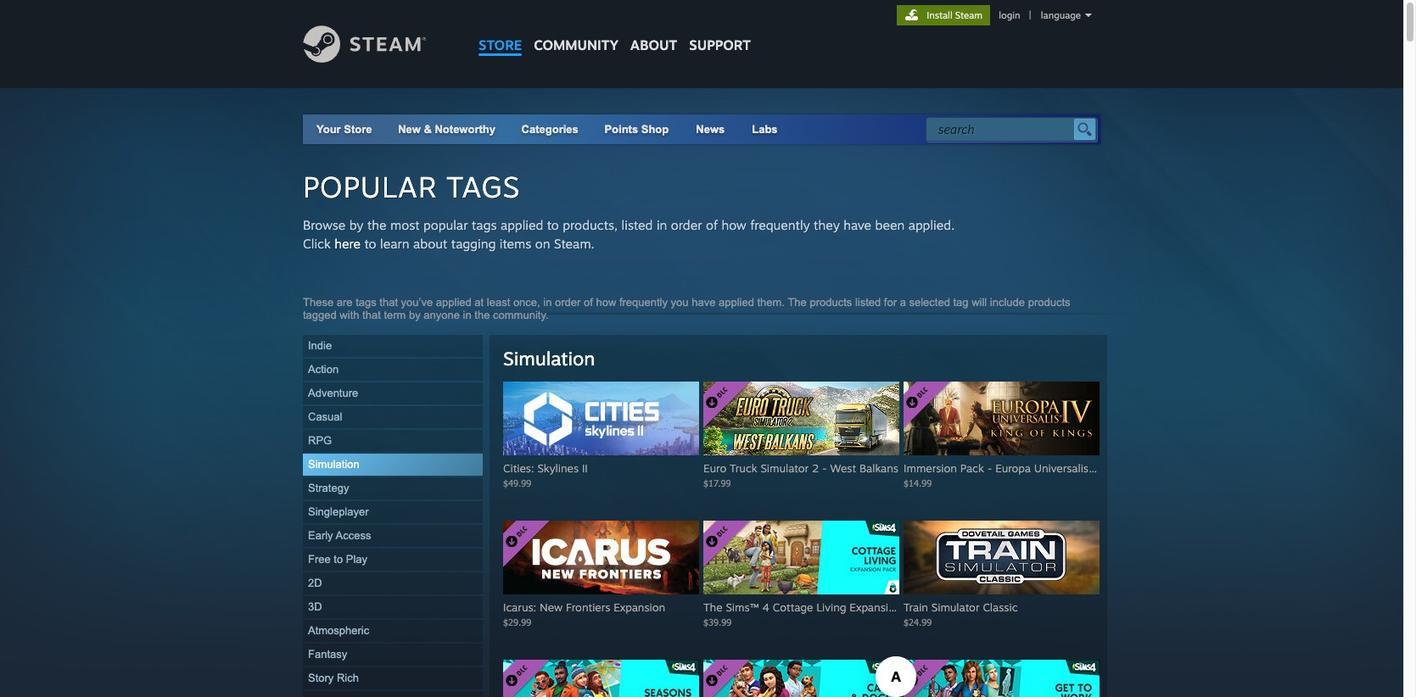 Task type: describe. For each thing, give the bounding box(es) containing it.
browse by the most popular tags applied to products, listed in order of how frequently they have been applied. click here to learn about tagging items on steam.
[[303, 217, 955, 252]]

that right the with
[[363, 309, 381, 322]]

0 horizontal spatial in
[[463, 309, 472, 322]]

language
[[1041, 9, 1081, 21]]

with
[[340, 309, 360, 322]]

new inside icarus: new frontiers expansion $29.99
[[540, 601, 563, 615]]

europa
[[996, 462, 1031, 475]]

community.
[[493, 309, 549, 322]]

&
[[424, 123, 432, 136]]

fantasy
[[308, 649, 347, 661]]

listed inside browse by the most popular tags applied to products, listed in order of how frequently they have been applied. click here to learn about tagging items on steam.
[[622, 217, 653, 233]]

icarus: new frontiers expansion $29.99
[[503, 601, 666, 628]]

are
[[337, 296, 353, 309]]

browse
[[303, 217, 346, 233]]

popular
[[424, 217, 468, 233]]

early access
[[308, 530, 371, 542]]

free to play
[[308, 553, 368, 566]]

the inside the sims™ 4 cottage living expansion pack $39.99
[[704, 601, 723, 615]]

4
[[763, 601, 770, 615]]

rpg
[[308, 435, 332, 447]]

tagging
[[451, 236, 496, 252]]

how inside browse by the most popular tags applied to products, listed in order of how frequently they have been applied. click here to learn about tagging items on steam.
[[722, 217, 747, 233]]

support link
[[684, 0, 757, 58]]

tagged
[[303, 309, 337, 322]]

ii
[[582, 462, 588, 475]]

action
[[308, 363, 339, 376]]

icarus:
[[503, 601, 537, 615]]

tags
[[447, 169, 520, 205]]

news link
[[683, 115, 739, 144]]

1 horizontal spatial simulation
[[503, 347, 595, 370]]

story rich
[[308, 672, 359, 685]]

$29.99
[[503, 617, 532, 628]]

the inside these are tags that you've applied at least once, in order of how frequently you have applied them. the products listed for a selected tag will include products tagged with that term by anyone in the community.
[[788, 296, 807, 309]]

least
[[487, 296, 510, 309]]

iv:
[[1092, 462, 1106, 475]]

train simulator classic $24.99
[[904, 601, 1018, 628]]

these
[[303, 296, 334, 309]]

0 vertical spatial new
[[398, 123, 421, 136]]

your store
[[317, 123, 372, 136]]

tags inside browse by the most popular tags applied to products, listed in order of how frequently they have been applied. click here to learn about tagging items on steam.
[[472, 217, 497, 233]]

$17.99
[[704, 478, 731, 489]]

the inside browse by the most popular tags applied to products, listed in order of how frequently they have been applied. click here to learn about tagging items on steam.
[[367, 217, 387, 233]]

news
[[696, 123, 725, 136]]

applied inside browse by the most popular tags applied to products, listed in order of how frequently they have been applied. click here to learn about tagging items on steam.
[[501, 217, 544, 233]]

expansion inside icarus: new frontiers expansion $29.99
[[614, 601, 666, 615]]

pack inside "immersion pack - europa universalis iv: king of kings $14.99"
[[961, 462, 985, 475]]

universalis
[[1034, 462, 1089, 475]]

simulation link
[[503, 347, 595, 370]]

immersion
[[904, 462, 958, 475]]

products,
[[563, 217, 618, 233]]

points
[[605, 123, 638, 136]]

0 horizontal spatial applied
[[436, 296, 472, 309]]

install
[[927, 9, 953, 21]]

steam
[[956, 9, 983, 21]]

login link
[[996, 9, 1024, 21]]

cottage
[[773, 601, 814, 615]]

balkans
[[860, 462, 899, 475]]

anyone
[[424, 309, 460, 322]]

by inside these are tags that you've applied at least once, in order of how frequently you have applied them. the products listed for a selected tag will include products tagged with that term by anyone in the community.
[[409, 309, 421, 322]]

2 horizontal spatial applied
[[719, 296, 755, 309]]

learn
[[380, 236, 410, 252]]

about
[[631, 37, 678, 53]]

them.
[[758, 296, 785, 309]]

support
[[690, 37, 751, 53]]

have inside browse by the most popular tags applied to products, listed in order of how frequently they have been applied. click here to learn about tagging items on steam.
[[844, 217, 872, 233]]

|
[[1030, 9, 1032, 21]]

popular
[[303, 169, 437, 205]]

shop
[[642, 123, 669, 136]]

popular tags
[[303, 169, 520, 205]]

1 vertical spatial simulation
[[308, 458, 360, 471]]

1 horizontal spatial in
[[544, 296, 552, 309]]

community link
[[528, 0, 625, 62]]

$39.99
[[704, 617, 732, 628]]

of inside browse by the most popular tags applied to products, listed in order of how frequently they have been applied. click here to learn about tagging items on steam.
[[706, 217, 718, 233]]

1 horizontal spatial to
[[365, 236, 377, 252]]

for
[[884, 296, 897, 309]]

your
[[317, 123, 341, 136]]

click
[[303, 236, 331, 252]]

$14.99
[[904, 478, 932, 489]]

2d
[[308, 577, 322, 590]]

cities:
[[503, 462, 534, 475]]

early
[[308, 530, 333, 542]]

in inside browse by the most popular tags applied to products, listed in order of how frequently they have been applied. click here to learn about tagging items on steam.
[[657, 217, 668, 233]]

west
[[831, 462, 857, 475]]

login | language
[[999, 9, 1081, 21]]

kings
[[1148, 462, 1176, 475]]

the sims™ 4 cottage living expansion pack $39.99
[[704, 601, 929, 628]]

expansion inside the sims™ 4 cottage living expansion pack $39.99
[[850, 601, 902, 615]]

community
[[534, 37, 619, 53]]

cities: skylines ii $49.99
[[503, 462, 588, 489]]

here link
[[335, 236, 361, 252]]

been
[[876, 217, 905, 233]]

king
[[1109, 462, 1131, 475]]

living
[[817, 601, 847, 615]]

free
[[308, 553, 331, 566]]

selected
[[910, 296, 951, 309]]

0 vertical spatial to
[[547, 217, 559, 233]]

they
[[814, 217, 840, 233]]

indie
[[308, 340, 332, 352]]



Task type: locate. For each thing, give the bounding box(es) containing it.
frequently left they
[[751, 217, 810, 233]]

have
[[844, 217, 872, 233], [692, 296, 716, 309]]

0 horizontal spatial by
[[349, 217, 364, 233]]

1 horizontal spatial order
[[671, 217, 703, 233]]

0 horizontal spatial have
[[692, 296, 716, 309]]

1 horizontal spatial products
[[1029, 296, 1071, 309]]

1 vertical spatial of
[[584, 296, 593, 309]]

steam.
[[554, 236, 595, 252]]

pack inside the sims™ 4 cottage living expansion pack $39.99
[[905, 601, 929, 615]]

once,
[[513, 296, 540, 309]]

about
[[413, 236, 448, 252]]

0 vertical spatial the
[[788, 296, 807, 309]]

listed inside these are tags that you've applied at least once, in order of how frequently you have applied them. the products listed for a selected tag will include products tagged with that term by anyone in the community.
[[856, 296, 881, 309]]

0 vertical spatial the
[[367, 217, 387, 233]]

1 horizontal spatial new
[[540, 601, 563, 615]]

to up 'on'
[[547, 217, 559, 233]]

1 vertical spatial new
[[540, 601, 563, 615]]

the
[[367, 217, 387, 233], [475, 309, 490, 322]]

euro truck simulator 2 - west balkans $17.99
[[704, 462, 899, 489]]

simulation down the community.
[[503, 347, 595, 370]]

to right here
[[365, 236, 377, 252]]

0 horizontal spatial frequently
[[620, 296, 668, 309]]

simulator inside 'train simulator classic $24.99'
[[932, 601, 980, 615]]

1 horizontal spatial by
[[409, 309, 421, 322]]

expansion
[[614, 601, 666, 615], [850, 601, 902, 615]]

include
[[991, 296, 1025, 309]]

new left &
[[398, 123, 421, 136]]

listed left the for
[[856, 296, 881, 309]]

- left europa
[[988, 462, 993, 475]]

the inside these are tags that you've applied at least once, in order of how frequently you have applied them. the products listed for a selected tag will include products tagged with that term by anyone in the community.
[[475, 309, 490, 322]]

here
[[335, 236, 361, 252]]

applied up items
[[501, 217, 544, 233]]

listed right products,
[[622, 217, 653, 233]]

simulator right train
[[932, 601, 980, 615]]

0 horizontal spatial pack
[[905, 601, 929, 615]]

0 horizontal spatial listed
[[622, 217, 653, 233]]

pack left europa
[[961, 462, 985, 475]]

2 - from the left
[[988, 462, 993, 475]]

by
[[349, 217, 364, 233], [409, 309, 421, 322]]

rich
[[337, 672, 359, 685]]

1 vertical spatial by
[[409, 309, 421, 322]]

immersion pack - europa universalis iv: king of kings $14.99
[[904, 462, 1176, 489]]

term
[[384, 309, 406, 322]]

items
[[500, 236, 532, 252]]

order inside browse by the most popular tags applied to products, listed in order of how frequently they have been applied. click here to learn about tagging items on steam.
[[671, 217, 703, 233]]

0 vertical spatial listed
[[622, 217, 653, 233]]

your store link
[[317, 123, 372, 136]]

most
[[390, 217, 420, 233]]

frequently
[[751, 217, 810, 233], [620, 296, 668, 309]]

1 vertical spatial have
[[692, 296, 716, 309]]

0 horizontal spatial new
[[398, 123, 421, 136]]

in right 'once,'
[[544, 296, 552, 309]]

products right the include
[[1029, 296, 1071, 309]]

atmospheric
[[308, 625, 369, 638]]

strategy
[[308, 482, 349, 495]]

order right 'once,'
[[555, 296, 581, 309]]

0 horizontal spatial -
[[823, 462, 827, 475]]

1 horizontal spatial listed
[[856, 296, 881, 309]]

3d
[[308, 601, 322, 614]]

0 horizontal spatial order
[[555, 296, 581, 309]]

how inside these are tags that you've applied at least once, in order of how frequently you have applied them. the products listed for a selected tag will include products tagged with that term by anyone in the community.
[[596, 296, 617, 309]]

0 horizontal spatial simulation
[[308, 458, 360, 471]]

will
[[972, 296, 987, 309]]

0 horizontal spatial simulator
[[761, 462, 809, 475]]

1 horizontal spatial simulator
[[932, 601, 980, 615]]

points shop
[[605, 123, 669, 136]]

1 vertical spatial the
[[704, 601, 723, 615]]

1 horizontal spatial expansion
[[850, 601, 902, 615]]

the up 'learn'
[[367, 217, 387, 233]]

1 vertical spatial tags
[[356, 296, 377, 309]]

these are tags that you've applied at least once, in order of how frequently you have applied them. the products listed for a selected tag will include products tagged with that term by anyone in the community.
[[303, 296, 1071, 322]]

1 horizontal spatial have
[[844, 217, 872, 233]]

of inside these are tags that you've applied at least once, in order of how frequently you have applied them. the products listed for a selected tag will include products tagged with that term by anyone in the community.
[[584, 296, 593, 309]]

0 vertical spatial simulator
[[761, 462, 809, 475]]

new right "icarus:"
[[540, 601, 563, 615]]

1 horizontal spatial the
[[788, 296, 807, 309]]

1 horizontal spatial frequently
[[751, 217, 810, 233]]

applied left them.
[[719, 296, 755, 309]]

by right the term
[[409, 309, 421, 322]]

0 vertical spatial how
[[722, 217, 747, 233]]

tags inside these are tags that you've applied at least once, in order of how frequently you have applied them. the products listed for a selected tag will include products tagged with that term by anyone in the community.
[[356, 296, 377, 309]]

by up here
[[349, 217, 364, 233]]

1 vertical spatial order
[[555, 296, 581, 309]]

simulator left 2
[[761, 462, 809, 475]]

you've
[[401, 296, 433, 309]]

by inside browse by the most popular tags applied to products, listed in order of how frequently they have been applied. click here to learn about tagging items on steam.
[[349, 217, 364, 233]]

1 - from the left
[[823, 462, 827, 475]]

0 vertical spatial order
[[671, 217, 703, 233]]

the right them.
[[788, 296, 807, 309]]

1 vertical spatial to
[[365, 236, 377, 252]]

1 vertical spatial frequently
[[620, 296, 668, 309]]

2 horizontal spatial in
[[657, 217, 668, 233]]

1 vertical spatial how
[[596, 296, 617, 309]]

labs link
[[739, 115, 792, 144]]

$49.99
[[503, 478, 532, 489]]

labs
[[752, 123, 778, 136]]

simulation
[[503, 347, 595, 370], [308, 458, 360, 471]]

- inside "immersion pack - europa universalis iv: king of kings $14.99"
[[988, 462, 993, 475]]

adventure
[[308, 387, 358, 400]]

install steam
[[927, 9, 983, 21]]

0 vertical spatial frequently
[[751, 217, 810, 233]]

1 vertical spatial pack
[[905, 601, 929, 615]]

frequently inside these are tags that you've applied at least once, in order of how frequently you have applied them. the products listed for a selected tag will include products tagged with that term by anyone in the community.
[[620, 296, 668, 309]]

0 horizontal spatial to
[[334, 553, 343, 566]]

0 horizontal spatial how
[[596, 296, 617, 309]]

2 horizontal spatial to
[[547, 217, 559, 233]]

1 expansion from the left
[[614, 601, 666, 615]]

products
[[810, 296, 853, 309], [1029, 296, 1071, 309]]

you
[[671, 296, 689, 309]]

categories link
[[522, 123, 579, 136]]

0 horizontal spatial products
[[810, 296, 853, 309]]

2 vertical spatial to
[[334, 553, 343, 566]]

0 vertical spatial tags
[[472, 217, 497, 233]]

install steam link
[[897, 5, 991, 25]]

products left the for
[[810, 296, 853, 309]]

pack up $24.99
[[905, 601, 929, 615]]

2 horizontal spatial of
[[1135, 462, 1145, 475]]

order up you
[[671, 217, 703, 233]]

1 horizontal spatial tags
[[472, 217, 497, 233]]

2 vertical spatial of
[[1135, 462, 1145, 475]]

tag
[[954, 296, 969, 309]]

2 products from the left
[[1029, 296, 1071, 309]]

expansion left train
[[850, 601, 902, 615]]

1 horizontal spatial of
[[706, 217, 718, 233]]

0 horizontal spatial tags
[[356, 296, 377, 309]]

to left 'play'
[[334, 553, 343, 566]]

new
[[398, 123, 421, 136], [540, 601, 563, 615]]

search text field
[[939, 119, 1070, 141]]

of
[[706, 217, 718, 233], [584, 296, 593, 309], [1135, 462, 1145, 475]]

simulator inside euro truck simulator 2 - west balkans $17.99
[[761, 462, 809, 475]]

1 horizontal spatial pack
[[961, 462, 985, 475]]

have inside these are tags that you've applied at least once, in order of how frequently you have applied them. the products listed for a selected tag will include products tagged with that term by anyone in the community.
[[692, 296, 716, 309]]

that left you've
[[380, 296, 398, 309]]

- inside euro truck simulator 2 - west balkans $17.99
[[823, 462, 827, 475]]

- right 2
[[823, 462, 827, 475]]

login
[[999, 9, 1021, 21]]

1 horizontal spatial how
[[722, 217, 747, 233]]

0 vertical spatial pack
[[961, 462, 985, 475]]

1 horizontal spatial applied
[[501, 217, 544, 233]]

1 horizontal spatial -
[[988, 462, 993, 475]]

store link
[[473, 0, 528, 62]]

simulation up the strategy
[[308, 458, 360, 471]]

on
[[535, 236, 551, 252]]

the
[[788, 296, 807, 309], [704, 601, 723, 615]]

applied
[[501, 217, 544, 233], [436, 296, 472, 309], [719, 296, 755, 309]]

0 vertical spatial simulation
[[503, 347, 595, 370]]

1 horizontal spatial the
[[475, 309, 490, 322]]

1 vertical spatial the
[[475, 309, 490, 322]]

1 vertical spatial listed
[[856, 296, 881, 309]]

story
[[308, 672, 334, 685]]

euro
[[704, 462, 727, 475]]

have right they
[[844, 217, 872, 233]]

0 vertical spatial have
[[844, 217, 872, 233]]

0 horizontal spatial expansion
[[614, 601, 666, 615]]

new & noteworthy link
[[398, 123, 496, 136]]

of inside "immersion pack - europa universalis iv: king of kings $14.99"
[[1135, 462, 1145, 475]]

play
[[346, 553, 368, 566]]

0 horizontal spatial of
[[584, 296, 593, 309]]

1 vertical spatial simulator
[[932, 601, 980, 615]]

0 horizontal spatial the
[[704, 601, 723, 615]]

pack
[[961, 462, 985, 475], [905, 601, 929, 615]]

-
[[823, 462, 827, 475], [988, 462, 993, 475]]

$24.99
[[904, 617, 932, 628]]

the up $39.99
[[704, 601, 723, 615]]

2 expansion from the left
[[850, 601, 902, 615]]

2
[[812, 462, 819, 475]]

categories
[[522, 123, 579, 136]]

0 vertical spatial by
[[349, 217, 364, 233]]

tags right are
[[356, 296, 377, 309]]

have right you
[[692, 296, 716, 309]]

0 horizontal spatial the
[[367, 217, 387, 233]]

frequently inside browse by the most popular tags applied to products, listed in order of how frequently they have been applied. click here to learn about tagging items on steam.
[[751, 217, 810, 233]]

applied left at
[[436, 296, 472, 309]]

in right products,
[[657, 217, 668, 233]]

expansion right frontiers at bottom
[[614, 601, 666, 615]]

in left at
[[463, 309, 472, 322]]

1 products from the left
[[810, 296, 853, 309]]

casual
[[308, 411, 342, 424]]

applied.
[[909, 217, 955, 233]]

the left the community.
[[475, 309, 490, 322]]

train
[[904, 601, 929, 615]]

store
[[479, 37, 522, 53]]

order
[[671, 217, 703, 233], [555, 296, 581, 309]]

tags up tagging
[[472, 217, 497, 233]]

about link
[[625, 0, 684, 58]]

order inside these are tags that you've applied at least once, in order of how frequently you have applied them. the products listed for a selected tag will include products tagged with that term by anyone in the community.
[[555, 296, 581, 309]]

0 vertical spatial of
[[706, 217, 718, 233]]

frequently left you
[[620, 296, 668, 309]]



Task type: vqa. For each thing, say whether or not it's contained in the screenshot.
Inc. for Developer:
no



